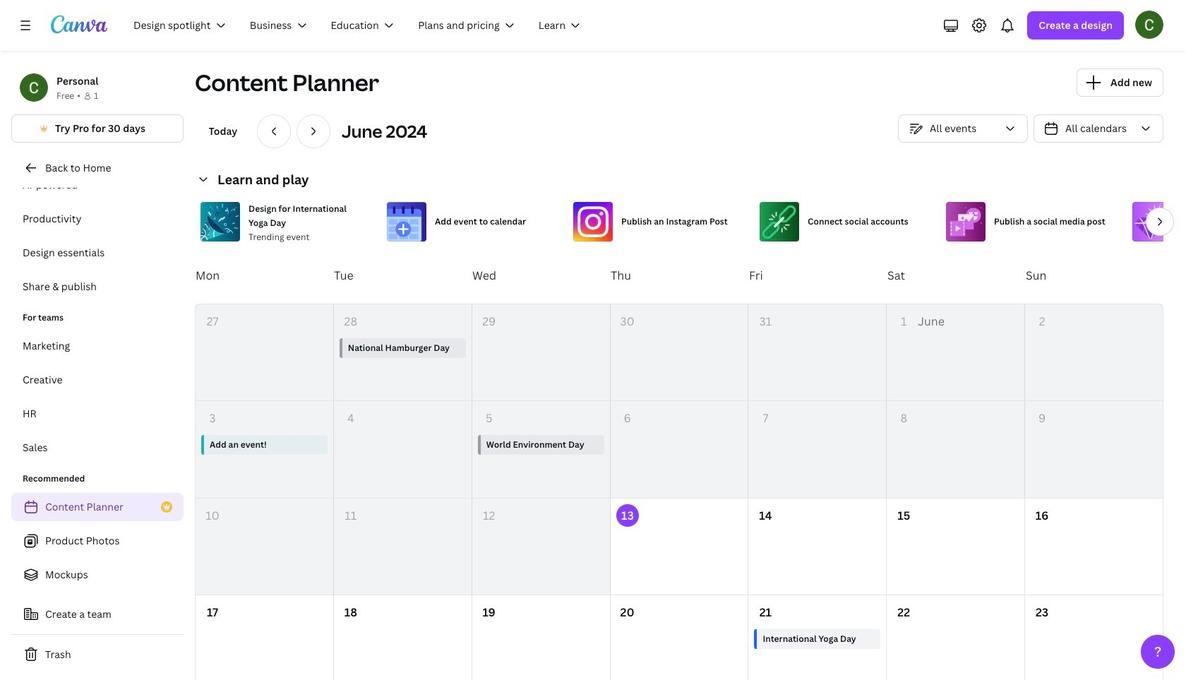 Task type: locate. For each thing, give the bounding box(es) containing it.
thursday column header
[[610, 247, 749, 304]]

1 list from the top
[[11, 103, 184, 301]]

2 list from the top
[[11, 332, 184, 462]]

2 vertical spatial list
[[11, 493, 184, 589]]

0 vertical spatial list
[[11, 103, 184, 301]]

None button
[[899, 114, 1029, 143], [1034, 114, 1164, 143], [899, 114, 1029, 143], [1034, 114, 1164, 143]]

saturday column header
[[887, 247, 1026, 304]]

list
[[11, 103, 184, 301], [11, 332, 184, 462], [11, 493, 184, 589]]

row
[[195, 247, 1164, 304], [196, 304, 1164, 401], [196, 401, 1164, 498], [196, 498, 1164, 596], [196, 596, 1164, 680]]

wednesday column header
[[472, 247, 610, 304]]

1 vertical spatial list
[[11, 332, 184, 462]]



Task type: vqa. For each thing, say whether or not it's contained in the screenshot.
Thursday column header
yes



Task type: describe. For each thing, give the bounding box(es) containing it.
monday column header
[[195, 247, 333, 304]]

tuesday column header
[[333, 247, 472, 304]]

top level navigation element
[[124, 11, 596, 40]]

sunday column header
[[1026, 247, 1164, 304]]

3 list from the top
[[11, 493, 184, 589]]

christina overa image
[[1136, 11, 1164, 39]]

friday column header
[[749, 247, 887, 304]]



